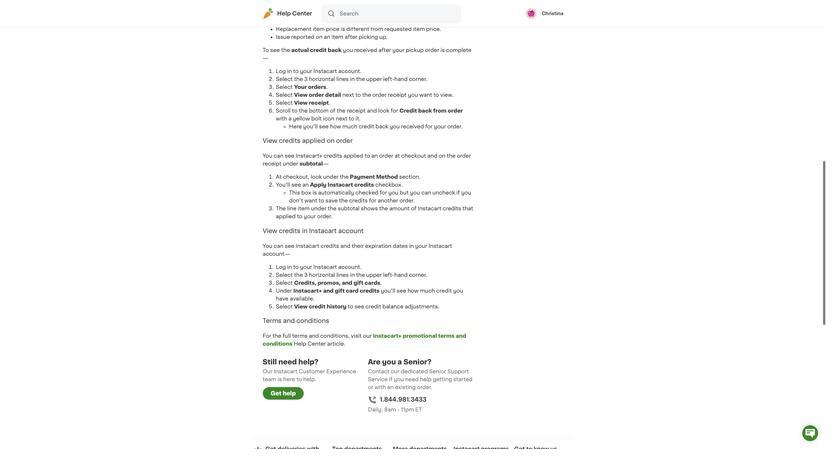 Task type: vqa. For each thing, say whether or not it's contained in the screenshot.


Task type: describe. For each thing, give the bounding box(es) containing it.
checkout
[[401, 153, 426, 159]]

another
[[378, 198, 398, 203]]

line
[[287, 206, 296, 211]]

an inside at checkout, look under the payment method section. you'll see an apply instacart credits checkbox. this box is automatically checked for you but you can uncheck if you don't want to save the credits for another order. the line item under the subtotal shows the amount of instacart credits that applied to your order.
[[302, 182, 309, 188]]

receipt inside you can see instacart+ credits applied to an order at checkout and on the order receipt under
[[263, 161, 281, 167]]

you can see instacart+ credits applied to an order at checkout and on the order receipt under
[[263, 153, 471, 167]]

1.844.981.3433
[[380, 397, 427, 403]]

help inside are you a senior? contact our dedicated senior support service if you need help getting started or with an existing order.
[[420, 377, 432, 383]]

instacart inside log in to your instacart account. select the 3 horizontal lines in the upper left-hand corner. select credits, promos, and gift cards .
[[313, 265, 337, 270]]

credit down you'll see how much credit you have available.
[[366, 304, 381, 310]]

to up it.
[[355, 92, 361, 97]]

item left price.
[[413, 26, 425, 32]]

for the full terms and conditions, visit our
[[263, 334, 373, 339]]

your down view.
[[434, 124, 446, 129]]

of inside log in to your instacart account. select the 3 horizontal lines in the upper left-hand corner. select your orders . select view order detail next to the order receipt you want to view. select view receipt . scroll to the bottom of the receipt and look for credit back from order with a yellow bolt icon next to it. here you'll see how much credit back you received for your order.
[[330, 108, 335, 113]]

see inside log in to your instacart account. select the 3 horizontal lines in the upper left-hand corner. select your orders . select view order detail next to the order receipt you want to view. select view receipt . scroll to the bottom of the receipt and look for credit back from order with a yellow bolt icon next to it. here you'll see how much credit back you received for your order.
[[319, 124, 329, 129]]

et
[[415, 408, 422, 413]]

at
[[395, 153, 400, 159]]

under inside you can see instacart+ credits applied to an order at checkout and on the order receipt under
[[283, 161, 298, 167]]

upper for .
[[366, 76, 382, 82]]

different
[[346, 26, 369, 32]]

daily:
[[368, 408, 383, 413]]

final
[[387, 0, 398, 2]]

detail
[[325, 92, 341, 97]]

here
[[283, 377, 295, 383]]

balance
[[382, 304, 403, 310]]

order,
[[361, 0, 376, 2]]

credits down line
[[279, 228, 300, 234]]

article.
[[327, 342, 345, 347]]

our inside are you a senior? contact our dedicated senior support service if you need help getting started or with an existing order.
[[391, 369, 399, 375]]

account. for .
[[338, 68, 362, 74]]

an inside you can see instacart+ credits applied to an order at checkout and on the order receipt under
[[371, 153, 378, 159]]

dedicated
[[401, 369, 428, 375]]

available.
[[290, 296, 314, 302]]

of inside item out of stock. replacement item price is different from requested item price. issue reported on an item after picking up.
[[299, 18, 305, 24]]

credits down cards
[[360, 288, 379, 294]]

get help button
[[263, 388, 304, 400]]

an inside are you a senior? contact our dedicated senior support service if you need help getting started or with an existing order.
[[387, 385, 394, 390]]

horizontal for promos,
[[309, 273, 335, 278]]

for
[[263, 334, 271, 339]]

if inside at checkout, look under the payment method section. you'll see an apply instacart credits checkbox. this box is automatically checked for you but you can uncheck if you don't want to save the credits for another order. the line item under the subtotal shows the amount of instacart credits that applied to your order.
[[456, 190, 460, 196]]

the
[[276, 206, 286, 211]]

get help
[[271, 391, 296, 397]]

3 for your
[[304, 76, 308, 82]]

instacart+ inside you can see instacart+ credits applied to an order at checkout and on the order receipt under
[[296, 153, 322, 159]]

in down don't
[[302, 228, 308, 234]]

up.
[[379, 34, 387, 39]]

uncheck
[[432, 190, 455, 196]]

expiration
[[365, 244, 391, 249]]

box
[[301, 190, 311, 196]]

you can see instacart credits and their expiration dates in your instacart account—
[[263, 244, 452, 257]]

credits down the payment
[[354, 182, 374, 188]]

0 horizontal spatial subtotal
[[300, 161, 323, 167]]

christina
[[542, 11, 563, 16]]

promos,
[[318, 281, 341, 286]]

out
[[289, 18, 298, 24]]

2 horizontal spatial back
[[418, 108, 432, 113]]

that
[[463, 206, 473, 211]]

senior
[[429, 369, 446, 375]]

you for you can see instacart+ credits applied to an order at checkout and on the order receipt under
[[263, 153, 272, 159]]

received inside 'you received after your pickup order is complete —'
[[354, 47, 377, 53]]

your
[[294, 84, 307, 90]]

has
[[306, 0, 316, 2]]

2 vertical spatial under
[[311, 206, 326, 211]]

subtotal —
[[300, 161, 329, 167]]

0 horizontal spatial back
[[328, 47, 342, 53]]

amount inside "once a shopper has completed your order, the final credit amount may change due to—"
[[417, 0, 437, 2]]

and inside log in to your instacart account. select the 3 horizontal lines in the upper left-hand corner. select your orders . select view order detail next to the order receipt you want to view. select view receipt . scroll to the bottom of the receipt and look for credit back from order with a yellow bolt icon next to it. here you'll see how much credit back you received for your order.
[[367, 108, 377, 113]]

account
[[338, 228, 364, 234]]

your up your
[[300, 68, 312, 74]]

want inside log in to your instacart account. select the 3 horizontal lines in the upper left-hand corner. select your orders . select view order detail next to the order receipt you want to view. select view receipt . scroll to the bottom of the receipt and look for credit back from order with a yellow bolt icon next to it. here you'll see how much credit back you received for your order.
[[419, 92, 432, 97]]

payment
[[350, 174, 375, 180]]

can inside at checkout, look under the payment method section. you'll see an apply instacart credits checkbox. this box is automatically checked for you but you can uncheck if you don't want to save the credits for another order. the line item under the subtotal shows the amount of instacart credits that applied to your order.
[[421, 190, 431, 196]]

view credits applied on order
[[263, 138, 353, 144]]

is inside item out of stock. replacement item price is different from requested item price. issue reported on an item after picking up.
[[341, 26, 345, 32]]

a inside log in to your instacart account. select the 3 horizontal lines in the upper left-hand corner. select your orders . select view order detail next to the order receipt you want to view. select view receipt . scroll to the bottom of the receipt and look for credit back from order with a yellow bolt icon next to it. here you'll see how much credit back you received for your order.
[[288, 116, 291, 121]]

log in to your instacart account. select the 3 horizontal lines in the upper left-hand corner. select your orders . select view order detail next to the order receipt you want to view. select view receipt . scroll to the bottom of the receipt and look for credit back from order with a yellow bolt icon next to it. here you'll see how much credit back you received for your order.
[[276, 68, 463, 129]]

issue
[[276, 34, 290, 39]]

the inside you can see instacart+ credits applied to an order at checkout and on the order receipt under
[[447, 153, 456, 159]]

need inside still need help? our instacart customer experience team is here to help.
[[278, 359, 297, 366]]

experience
[[326, 369, 356, 375]]

your inside at checkout, look under the payment method section. you'll see an apply instacart credits checkbox. this box is automatically checked for you but you can uncheck if you don't want to save the credits for another order. the line item under the subtotal shows the amount of instacart credits that applied to your order.
[[304, 214, 316, 219]]

log for log in to your instacart account. select the 3 horizontal lines in the upper left-hand corner. select credits, promos, and gift cards .
[[276, 265, 286, 270]]

2 select from the top
[[276, 84, 293, 90]]

— inside 'you received after your pickup order is complete —'
[[263, 55, 269, 61]]

view.
[[440, 92, 454, 97]]

in down account—
[[287, 265, 292, 270]]

3 for credits,
[[304, 273, 308, 278]]

to left view.
[[433, 92, 439, 97]]

item out of stock. replacement item price is different from requested item price. issue reported on an item after picking up.
[[276, 18, 441, 39]]

visit
[[351, 334, 362, 339]]

your inside you can see instacart credits and their expiration dates in your instacart account—
[[415, 244, 427, 249]]

account. for and
[[338, 265, 362, 270]]

to inside still need help? our instacart customer experience team is here to help.
[[296, 377, 302, 383]]

in down actual
[[287, 68, 292, 74]]

-
[[397, 408, 400, 413]]

change
[[451, 0, 471, 2]]

an inside item out of stock. replacement item price is different from requested item price. issue reported on an item after picking up.
[[324, 34, 330, 39]]

credits down "checked"
[[349, 198, 368, 203]]

your inside log in to your instacart account. select the 3 horizontal lines in the upper left-hand corner. select credits, promos, and gift cards .
[[300, 265, 312, 270]]

may
[[438, 0, 450, 2]]

the inside "once a shopper has completed your order, the final credit amount may change due to—"
[[377, 0, 386, 2]]

contact
[[368, 369, 389, 375]]

instacart+ promotional terms and conditions
[[263, 334, 466, 347]]

credit
[[399, 108, 417, 113]]

1 horizontal spatial conditions
[[296, 318, 329, 325]]

method
[[376, 174, 398, 180]]

order. inside are you a senior? contact our dedicated senior support service if you need help getting started or with an existing order.
[[417, 385, 432, 390]]

orders
[[308, 84, 326, 90]]

how inside you'll see how much credit you have available.
[[408, 288, 419, 294]]

to see the actual credit back
[[263, 47, 342, 53]]

1 horizontal spatial applied
[[302, 138, 325, 144]]

section.
[[399, 174, 420, 180]]

in up card
[[350, 273, 355, 278]]

scroll
[[276, 108, 291, 113]]

with inside are you a senior? contact our dedicated senior support service if you need help getting started or with an existing order.
[[375, 385, 386, 390]]

item inside at checkout, look under the payment method section. you'll see an apply instacart credits checkbox. this box is automatically checked for you but you can uncheck if you don't want to save the credits for another order. the line item under the subtotal shows the amount of instacart credits that applied to your order.
[[298, 206, 310, 211]]

senior?
[[404, 359, 432, 366]]

to
[[263, 47, 269, 53]]

instacart image
[[263, 8, 273, 19]]

subtotal inside at checkout, look under the payment method section. you'll see an apply instacart credits checkbox. this box is automatically checked for you but you can uncheck if you don't want to save the credits for another order. the line item under the subtotal shows the amount of instacart credits that applied to your order.
[[338, 206, 360, 211]]

item
[[276, 18, 288, 24]]

support
[[447, 369, 469, 375]]

promotional
[[403, 334, 437, 339]]

is inside at checkout, look under the payment method section. you'll see an apply instacart credits checkbox. this box is automatically checked for you but you can uncheck if you don't want to save the credits for another order. the line item under the subtotal shows the amount of instacart credits that applied to your order.
[[313, 190, 317, 196]]

1 horizontal spatial —
[[323, 161, 329, 167]]

can for you can see instacart credits and their expiration dates in your instacart account—
[[274, 244, 283, 249]]

order. down but
[[400, 198, 415, 203]]

credit inside log in to your instacart account. select the 3 horizontal lines in the upper left-hand corner. select your orders . select view order detail next to the order receipt you want to view. select view receipt . scroll to the bottom of the receipt and look for credit back from order with a yellow bolt icon next to it. here you'll see how much credit back you received for your order.
[[359, 124, 374, 129]]

if inside are you a senior? contact our dedicated senior support service if you need help getting started or with an existing order.
[[389, 377, 393, 383]]

checked
[[356, 190, 378, 196]]

log for log in to your instacart account. select the 3 horizontal lines in the upper left-hand corner. select your orders . select view order detail next to the order receipt you want to view. select view receipt . scroll to the bottom of the receipt and look for credit back from order with a yellow bolt icon next to it. here you'll see how much credit back you received for your order.
[[276, 68, 286, 74]]

terms and conditions
[[263, 318, 329, 325]]

help.
[[303, 377, 316, 383]]

how inside log in to your instacart account. select the 3 horizontal lines in the upper left-hand corner. select your orders . select view order detail next to the order receipt you want to view. select view receipt . scroll to the bottom of the receipt and look for credit back from order with a yellow bolt icon next to it. here you'll see how much credit back you received for your order.
[[330, 124, 341, 129]]

1 horizontal spatial .
[[329, 100, 330, 105]]

help for help center article.
[[294, 342, 306, 347]]

0 horizontal spatial gift
[[335, 288, 345, 294]]

see down you'll see how much credit you have available.
[[355, 304, 364, 310]]

are
[[368, 359, 381, 366]]

a inside are you a senior? contact our dedicated senior support service if you need help getting started or with an existing order.
[[398, 359, 402, 366]]

at
[[276, 174, 282, 180]]

history
[[327, 304, 346, 310]]

to—
[[274, 5, 286, 10]]

due
[[263, 5, 273, 10]]

you'll inside log in to your instacart account. select the 3 horizontal lines in the upper left-hand corner. select your orders . select view order detail next to the order receipt you want to view. select view receipt . scroll to the bottom of the receipt and look for credit back from order with a yellow bolt icon next to it. here you'll see how much credit back you received for your order.
[[303, 124, 318, 129]]

instacart+ promotional terms and conditions link
[[263, 334, 466, 347]]

1 vertical spatial under
[[323, 174, 339, 180]]

a inside "once a shopper has completed your order, the final credit amount may change due to—"
[[278, 0, 282, 2]]

1 vertical spatial on
[[327, 138, 335, 144]]

instacart inside log in to your instacart account. select the 3 horizontal lines in the upper left-hand corner. select your orders . select view order detail next to the order receipt you want to view. select view receipt . scroll to the bottom of the receipt and look for credit back from order with a yellow bolt icon next to it. here you'll see how much credit back you received for your order.
[[313, 68, 337, 74]]

instacart+ inside the instacart+ promotional terms and conditions
[[373, 334, 402, 339]]

help inside get help button
[[283, 391, 296, 397]]

your inside "once a shopper has completed your order, the final credit amount may change due to—"
[[347, 0, 359, 2]]

. inside log in to your instacart account. select the 3 horizontal lines in the upper left-hand corner. select credits, promos, and gift cards .
[[380, 281, 382, 286]]

hand for log in to your instacart account. select the 3 horizontal lines in the upper left-hand corner. select credits, promos, and gift cards .
[[394, 273, 408, 278]]

1 vertical spatial next
[[336, 116, 347, 121]]

price
[[326, 26, 339, 32]]

select view credit history to see credit balance adjustments.
[[276, 304, 439, 310]]

but
[[400, 190, 409, 196]]

with inside log in to your instacart account. select the 3 horizontal lines in the upper left-hand corner. select your orders . select view order detail next to the order receipt you want to view. select view receipt . scroll to the bottom of the receipt and look for credit back from order with a yellow bolt icon next to it. here you'll see how much credit back you received for your order.
[[276, 116, 287, 121]]

you inside 'you received after your pickup order is complete —'
[[343, 47, 353, 53]]

existing
[[395, 385, 416, 390]]

applied inside at checkout, look under the payment method section. you'll see an apply instacart credits checkbox. this box is automatically checked for you but you can uncheck if you don't want to save the credits for another order. the line item under the subtotal shows the amount of instacart credits that applied to your order.
[[276, 214, 296, 219]]

still
[[263, 359, 277, 366]]

0 horizontal spatial our
[[363, 334, 372, 339]]

7 select from the top
[[276, 304, 293, 310]]

checkout,
[[283, 174, 309, 180]]

and inside you can see instacart credits and their expiration dates in your instacart account—
[[340, 244, 350, 249]]

need inside are you a senior? contact our dedicated senior support service if you need help getting started or with an existing order.
[[405, 377, 419, 383]]



Task type: locate. For each thing, give the bounding box(es) containing it.
conditions
[[296, 318, 329, 325], [263, 342, 292, 347]]

applied
[[302, 138, 325, 144], [343, 153, 363, 159], [276, 214, 296, 219]]

1 horizontal spatial subtotal
[[338, 206, 360, 211]]

subtotal
[[300, 161, 323, 167], [338, 206, 360, 211]]

your right dates
[[415, 244, 427, 249]]

1 vertical spatial if
[[389, 377, 393, 383]]

terms right full
[[292, 334, 308, 339]]

0 vertical spatial a
[[278, 0, 282, 2]]

2 vertical spatial instacart+
[[373, 334, 402, 339]]

you'll down bolt
[[303, 124, 318, 129]]

2 you from the top
[[263, 244, 272, 249]]

instacart inside still need help? our instacart customer experience team is here to help.
[[274, 369, 297, 375]]

instacart shopper app logo image
[[253, 447, 263, 450]]

applied inside you can see instacart+ credits applied to an order at checkout and on the order receipt under
[[343, 153, 363, 159]]

daily: 8am - 11pm et
[[368, 408, 422, 413]]

look inside log in to your instacart account. select the 3 horizontal lines in the upper left-hand corner. select your orders . select view order detail next to the order receipt you want to view. select view receipt . scroll to the bottom of the receipt and look for credit back from order with a yellow bolt icon next to it. here you'll see how much credit back you received for your order.
[[378, 108, 389, 113]]

receipt up credit
[[388, 92, 407, 97]]

account. down you can see instacart credits and their expiration dates in your instacart account— at the bottom of the page
[[338, 265, 362, 270]]

1 horizontal from the top
[[309, 76, 335, 82]]

to left save
[[319, 198, 324, 203]]

from inside item out of stock. replacement item price is different from requested item price. issue reported on an item after picking up.
[[371, 26, 383, 32]]

item down don't
[[298, 206, 310, 211]]

with down scroll
[[276, 116, 287, 121]]

0 vertical spatial how
[[330, 124, 341, 129]]

is left complete
[[441, 47, 445, 53]]

1 vertical spatial 3
[[304, 273, 308, 278]]

0 vertical spatial applied
[[302, 138, 325, 144]]

0 vertical spatial next
[[342, 92, 354, 97]]

if right service
[[389, 377, 393, 383]]

2 hand from the top
[[394, 273, 408, 278]]

under instacart+ and gift card credits
[[276, 288, 379, 294]]

hand for log in to your instacart account. select the 3 horizontal lines in the upper left-hand corner. select your orders . select view order detail next to the order receipt you want to view. select view receipt . scroll to the bottom of the receipt and look for credit back from order with a yellow bolt icon next to it. here you'll see how much credit back you received for your order.
[[394, 76, 408, 82]]

1 log from the top
[[276, 68, 286, 74]]

1 horizontal spatial a
[[288, 116, 291, 121]]

account. inside log in to your instacart account. select the 3 horizontal lines in the upper left-hand corner. select your orders . select view order detail next to the order receipt you want to view. select view receipt . scroll to the bottom of the receipt and look for credit back from order with a yellow bolt icon next to it. here you'll see how much credit back you received for your order.
[[338, 68, 362, 74]]

of down the section.
[[411, 206, 416, 211]]

to right here
[[296, 377, 302, 383]]

1 vertical spatial account.
[[338, 265, 362, 270]]

log inside log in to your instacart account. select the 3 horizontal lines in the upper left-hand corner. select your orders . select view order detail next to the order receipt you want to view. select view receipt . scroll to the bottom of the receipt and look for credit back from order with a yellow bolt icon next to it. here you'll see how much credit back you received for your order.
[[276, 68, 286, 74]]

conditions inside the instacart+ promotional terms and conditions
[[263, 342, 292, 347]]

— up the apply
[[323, 161, 329, 167]]

look up the apply
[[311, 174, 322, 180]]

1 you from the top
[[263, 153, 272, 159]]

instacart+ up are
[[373, 334, 402, 339]]

1 horizontal spatial back
[[376, 124, 388, 129]]

corner. inside log in to your instacart account. select the 3 horizontal lines in the upper left-hand corner. select your orders . select view order detail next to the order receipt you want to view. select view receipt . scroll to the bottom of the receipt and look for credit back from order with a yellow bolt icon next to it. here you'll see how much credit back you received for your order.
[[409, 76, 427, 82]]

0 vertical spatial 3
[[304, 76, 308, 82]]

to down don't
[[297, 214, 302, 219]]

help down dedicated
[[420, 377, 432, 383]]

corner. up adjustments.
[[409, 273, 427, 278]]

1 vertical spatial with
[[375, 385, 386, 390]]

received down picking
[[354, 47, 377, 53]]

1 vertical spatial help
[[283, 391, 296, 397]]

in inside you can see instacart credits and their expiration dates in your instacart account—
[[409, 244, 414, 249]]

adjustments.
[[405, 304, 439, 310]]

an down price
[[324, 34, 330, 39]]

0 vertical spatial want
[[419, 92, 432, 97]]

you'll
[[276, 182, 290, 188]]

order inside 'you received after your pickup order is complete —'
[[425, 47, 439, 53]]

corner. for log in to your instacart account. select the 3 horizontal lines in the upper left-hand corner. select your orders . select view order detail next to the order receipt you want to view. select view receipt . scroll to the bottom of the receipt and look for credit back from order with a yellow bolt icon next to it. here you'll see how much credit back you received for your order.
[[409, 76, 427, 82]]

see up account—
[[285, 244, 294, 249]]

under
[[276, 288, 292, 294]]

horizontal up promos,
[[309, 273, 335, 278]]

account.
[[338, 68, 362, 74], [338, 265, 362, 270]]

look
[[378, 108, 389, 113], [311, 174, 322, 180]]

next right the icon
[[336, 116, 347, 121]]

want left view.
[[419, 92, 432, 97]]

amount
[[417, 0, 437, 2], [389, 206, 410, 211]]

and inside log in to your instacart account. select the 3 horizontal lines in the upper left-hand corner. select credits, promos, and gift cards .
[[342, 281, 352, 286]]

item down price
[[332, 34, 343, 39]]

credits down view credits in instacart account
[[321, 244, 339, 249]]

1 horizontal spatial want
[[419, 92, 432, 97]]

credits left that
[[443, 206, 461, 211]]

1 vertical spatial conditions
[[263, 342, 292, 347]]

can inside you can see instacart+ credits applied to an order at checkout and on the order receipt under
[[274, 153, 283, 159]]

0 vertical spatial on
[[316, 34, 323, 39]]

5 select from the top
[[276, 273, 293, 278]]

horizontal inside log in to your instacart account. select the 3 horizontal lines in the upper left-hand corner. select credits, promos, and gift cards .
[[309, 273, 335, 278]]

0 horizontal spatial with
[[276, 116, 287, 121]]

upper for and
[[366, 273, 382, 278]]

0 vertical spatial look
[[378, 108, 389, 113]]

0 horizontal spatial received
[[354, 47, 377, 53]]

1 vertical spatial amount
[[389, 206, 410, 211]]

you'll up balance
[[381, 288, 395, 294]]

0 vertical spatial amount
[[417, 0, 437, 2]]

card
[[346, 288, 359, 294]]

and inside you can see instacart+ credits applied to an order at checkout and on the order receipt under
[[427, 153, 437, 159]]

help down to—
[[277, 11, 291, 16]]

corner. for log in to your instacart account. select the 3 horizontal lines in the upper left-hand corner. select credits, promos, and gift cards .
[[409, 273, 427, 278]]

1 vertical spatial horizontal
[[309, 273, 335, 278]]

see inside at checkout, look under the payment method section. you'll see an apply instacart credits checkbox. this box is automatically checked for you but you can uncheck if you don't want to save the credits for another order. the line item under the subtotal shows the amount of instacart credits that applied to your order.
[[291, 182, 301, 188]]

1 vertical spatial corner.
[[409, 273, 427, 278]]

1 vertical spatial upper
[[366, 273, 382, 278]]

terms right promotional
[[438, 334, 455, 339]]

an
[[324, 34, 330, 39], [371, 153, 378, 159], [302, 182, 309, 188], [387, 385, 394, 390]]

credit inside you'll see how much credit you have available.
[[436, 288, 452, 294]]

1 terms from the left
[[292, 334, 308, 339]]

is inside 'you received after your pickup order is complete —'
[[441, 47, 445, 53]]

2 horizontal spatial .
[[380, 281, 382, 286]]

1 horizontal spatial on
[[327, 138, 335, 144]]

help right get
[[283, 391, 296, 397]]

shopper
[[283, 0, 305, 2]]

upper up cards
[[366, 273, 382, 278]]

help for help center
[[277, 11, 291, 16]]

— down to at the top of page
[[263, 55, 269, 61]]

your up view credits in instacart account
[[304, 214, 316, 219]]

conditions up for the full terms and conditions, visit our
[[296, 318, 329, 325]]

0 vertical spatial of
[[299, 18, 305, 24]]

horizontal for orders
[[309, 76, 335, 82]]

is inside still need help? our instacart customer experience team is here to help.
[[278, 377, 282, 383]]

1 vertical spatial want
[[305, 198, 317, 203]]

after
[[345, 34, 357, 39], [379, 47, 391, 53]]

11pm
[[401, 408, 414, 413]]

a up to—
[[278, 0, 282, 2]]

can up the at
[[274, 153, 283, 159]]

0 horizontal spatial on
[[316, 34, 323, 39]]

1 corner. from the top
[[409, 76, 427, 82]]

credit inside "once a shopper has completed your order, the final credit amount may change due to—"
[[400, 0, 415, 2]]

item down stock.
[[313, 26, 325, 32]]

2 vertical spatial on
[[439, 153, 445, 159]]

or
[[368, 385, 373, 390]]

see
[[270, 47, 280, 53], [319, 124, 329, 129], [285, 153, 294, 159], [291, 182, 301, 188], [285, 244, 294, 249], [397, 288, 406, 294], [355, 304, 364, 310]]

to inside log in to your instacart account. select the 3 horizontal lines in the upper left-hand corner. select credits, promos, and gift cards .
[[293, 265, 299, 270]]

instacart
[[313, 68, 337, 74], [328, 182, 353, 188], [418, 206, 441, 211], [309, 228, 337, 234], [296, 244, 319, 249], [429, 244, 452, 249], [313, 265, 337, 270], [274, 369, 297, 375]]

0 horizontal spatial .
[[326, 84, 328, 90]]

Search search field
[[339, 6, 460, 21]]

you for you can see instacart credits and their expiration dates in your instacart account—
[[263, 244, 272, 249]]

dates
[[393, 244, 408, 249]]

1 vertical spatial look
[[311, 174, 322, 180]]

2 log from the top
[[276, 265, 286, 270]]

1 vertical spatial much
[[420, 288, 435, 294]]

1 vertical spatial how
[[408, 288, 419, 294]]

to right history
[[348, 304, 353, 310]]

2 corner. from the top
[[409, 273, 427, 278]]

1 vertical spatial can
[[421, 190, 431, 196]]

you inside you can see instacart credits and their expiration dates in your instacart account—
[[263, 244, 272, 249]]

under
[[283, 161, 298, 167], [323, 174, 339, 180], [311, 206, 326, 211]]

our right contact
[[391, 369, 399, 375]]

on right reported
[[316, 34, 323, 39]]

completed
[[317, 0, 346, 2]]

0 vertical spatial our
[[363, 334, 372, 339]]

subtotal down automatically
[[338, 206, 360, 211]]

of up the icon
[[330, 108, 335, 113]]

here
[[289, 124, 302, 129]]

on inside you can see instacart+ credits applied to an order at checkout and on the order receipt under
[[439, 153, 445, 159]]

upper inside log in to your instacart account. select the 3 horizontal lines in the upper left-hand corner. select your orders . select view order detail next to the order receipt you want to view. select view receipt . scroll to the bottom of the receipt and look for credit back from order with a yellow bolt icon next to it. here you'll see how much credit back you received for your order.
[[366, 76, 382, 82]]

3 inside log in to your instacart account. select the 3 horizontal lines in the upper left-hand corner. select your orders . select view order detail next to the order receipt you want to view. select view receipt . scroll to the bottom of the receipt and look for credit back from order with a yellow bolt icon next to it. here you'll see how much credit back you received for your order.
[[304, 76, 308, 82]]

1 vertical spatial you'll
[[381, 288, 395, 294]]

see inside you'll see how much credit you have available.
[[397, 288, 406, 294]]

next
[[342, 92, 354, 97], [336, 116, 347, 121]]

3
[[304, 76, 308, 82], [304, 273, 308, 278]]

help center article.
[[292, 342, 345, 347]]

1 select from the top
[[276, 76, 293, 82]]

order. down save
[[317, 214, 332, 219]]

much down it.
[[342, 124, 357, 129]]

from inside log in to your instacart account. select the 3 horizontal lines in the upper left-hand corner. select your orders . select view order detail next to the order receipt you want to view. select view receipt . scroll to the bottom of the receipt and look for credit back from order with a yellow bolt icon next to it. here you'll see how much credit back you received for your order.
[[433, 108, 447, 113]]

from up "up."
[[371, 26, 383, 32]]

at checkout, look under the payment method section. you'll see an apply instacart credits checkbox. this box is automatically checked for you but you can uncheck if you don't want to save the credits for another order. the line item under the subtotal shows the amount of instacart credits that applied to your order.
[[276, 174, 473, 219]]

your left order,
[[347, 0, 359, 2]]

1 vertical spatial —
[[323, 161, 329, 167]]

corner. down pickup
[[409, 76, 427, 82]]

receipt up bottom
[[309, 100, 329, 105]]

our
[[263, 369, 273, 375]]

after inside 'you received after your pickup order is complete —'
[[379, 47, 391, 53]]

2 horizontal spatial on
[[439, 153, 445, 159]]

2 vertical spatial back
[[376, 124, 388, 129]]

2 upper from the top
[[366, 273, 382, 278]]

0 horizontal spatial from
[[371, 26, 383, 32]]

lines inside log in to your instacart account. select the 3 horizontal lines in the upper left-hand corner. select your orders . select view order detail next to the order receipt you want to view. select view receipt . scroll to the bottom of the receipt and look for credit back from order with a yellow bolt icon next to it. here you'll see how much credit back you received for your order.
[[336, 76, 349, 82]]

2 horizontal spatial applied
[[343, 153, 363, 159]]

credit right actual
[[310, 47, 327, 53]]

credit down it.
[[359, 124, 374, 129]]

see right to at the top of page
[[270, 47, 280, 53]]

of inside at checkout, look under the payment method section. you'll see an apply instacart credits checkbox. this box is automatically checked for you but you can uncheck if you don't want to save the credits for another order. the line item under the subtotal shows the amount of instacart credits that applied to your order.
[[411, 206, 416, 211]]

in down 'you received after your pickup order is complete —'
[[350, 76, 355, 82]]

log in to your instacart account. select the 3 horizontal lines in the upper left-hand corner. select credits, promos, and gift cards .
[[276, 265, 427, 286]]

1 horizontal spatial gift
[[354, 281, 363, 286]]

3 select from the top
[[276, 92, 293, 97]]

1 vertical spatial instacart+
[[293, 288, 322, 294]]

0 vertical spatial instacart+
[[296, 153, 322, 159]]

view credits in instacart account
[[263, 228, 364, 234]]

1 horizontal spatial how
[[408, 288, 419, 294]]

to left it.
[[349, 116, 354, 121]]

still need help? our instacart customer experience team is here to help.
[[263, 359, 356, 383]]

cards
[[365, 281, 380, 286]]

1 horizontal spatial from
[[433, 108, 447, 113]]

see down the icon
[[319, 124, 329, 129]]

and
[[367, 108, 377, 113], [427, 153, 437, 159], [340, 244, 350, 249], [342, 281, 352, 286], [323, 288, 334, 294], [283, 318, 295, 325], [309, 334, 319, 339], [456, 334, 466, 339]]

user avatar image
[[526, 8, 537, 19]]

left- for order
[[383, 76, 394, 82]]

1 upper from the top
[[366, 76, 382, 82]]

log inside log in to your instacart account. select the 3 horizontal lines in the upper left-hand corner. select credits, promos, and gift cards .
[[276, 265, 286, 270]]

lines for and
[[336, 273, 349, 278]]

you inside you'll see how much credit you have available.
[[453, 288, 463, 294]]

much inside you'll see how much credit you have available.
[[420, 288, 435, 294]]

to up your
[[293, 68, 299, 74]]

0 vertical spatial gift
[[354, 281, 363, 286]]

on inside item out of stock. replacement item price is different from requested item price. issue reported on an item after picking up.
[[316, 34, 323, 39]]

can left uncheck
[[421, 190, 431, 196]]

6 select from the top
[[276, 281, 293, 286]]

after inside item out of stock. replacement item price is different from requested item price. issue reported on an item after picking up.
[[345, 34, 357, 39]]

receipt
[[388, 92, 407, 97], [309, 100, 329, 105], [347, 108, 366, 113], [263, 161, 281, 167]]

1 left- from the top
[[383, 76, 394, 82]]

received down credit
[[401, 124, 424, 129]]

you
[[343, 47, 353, 53], [408, 92, 418, 97], [390, 124, 400, 129], [388, 190, 398, 196], [410, 190, 420, 196], [461, 190, 471, 196], [453, 288, 463, 294], [382, 359, 396, 366], [394, 377, 404, 383]]

look left credit
[[378, 108, 389, 113]]

terms
[[263, 318, 282, 325]]

reported
[[291, 34, 314, 39]]

2 left- from the top
[[383, 273, 394, 278]]

hand inside log in to your instacart account. select the 3 horizontal lines in the upper left-hand corner. select your orders . select view order detail next to the order receipt you want to view. select view receipt . scroll to the bottom of the receipt and look for credit back from order with a yellow bolt icon next to it. here you'll see how much credit back you received for your order.
[[394, 76, 408, 82]]

replacement
[[276, 26, 311, 32]]

credits inside you can see instacart credits and their expiration dates in your instacart account—
[[321, 244, 339, 249]]

. up you'll see how much credit you have available.
[[380, 281, 382, 286]]

can for you can see instacart+ credits applied to an order at checkout and on the order receipt under
[[274, 153, 283, 159]]

once a shopper has completed your order, the final credit amount may change due to—
[[263, 0, 471, 10]]

0 vertical spatial can
[[274, 153, 283, 159]]

0 horizontal spatial how
[[330, 124, 341, 129]]

left- inside log in to your instacart account. select the 3 horizontal lines in the upper left-hand corner. select credits, promos, and gift cards .
[[383, 273, 394, 278]]

can inside you can see instacart credits and their expiration dates in your instacart account—
[[274, 244, 283, 249]]

started
[[453, 377, 472, 383]]

1 vertical spatial .
[[329, 100, 330, 105]]

it.
[[356, 116, 361, 121]]

8am
[[384, 408, 396, 413]]

center for help center
[[292, 11, 312, 16]]

account. inside log in to your instacart account. select the 3 horizontal lines in the upper left-hand corner. select credits, promos, and gift cards .
[[338, 265, 362, 270]]

account—
[[263, 251, 290, 257]]

you'll
[[303, 124, 318, 129], [381, 288, 395, 294]]

1 horizontal spatial received
[[401, 124, 424, 129]]

a
[[278, 0, 282, 2], [288, 116, 291, 121], [398, 359, 402, 366]]

much inside log in to your instacart account. select the 3 horizontal lines in the upper left-hand corner. select your orders . select view order detail next to the order receipt you want to view. select view receipt . scroll to the bottom of the receipt and look for credit back from order with a yellow bolt icon next to it. here you'll see how much credit back you received for your order.
[[342, 124, 357, 129]]

1 vertical spatial of
[[330, 108, 335, 113]]

0 horizontal spatial help
[[283, 391, 296, 397]]

horizontal up the orders
[[309, 76, 335, 82]]

from
[[371, 26, 383, 32], [433, 108, 447, 113]]

0 horizontal spatial after
[[345, 34, 357, 39]]

don't
[[289, 198, 303, 203]]

price.
[[426, 26, 441, 32]]

your
[[347, 0, 359, 2], [392, 47, 404, 53], [300, 68, 312, 74], [434, 124, 446, 129], [304, 214, 316, 219], [415, 244, 427, 249], [300, 265, 312, 270]]

conditions,
[[320, 334, 350, 339]]

once
[[263, 0, 277, 2]]

to up credits,
[[293, 265, 299, 270]]

center for help center article.
[[308, 342, 326, 347]]

an down service
[[387, 385, 394, 390]]

. down the detail
[[329, 100, 330, 105]]

see inside you can see instacart credits and their expiration dates in your instacart account—
[[285, 244, 294, 249]]

2 vertical spatial .
[[380, 281, 382, 286]]

credits,
[[294, 281, 316, 286]]

1 vertical spatial left-
[[383, 273, 394, 278]]

1 horizontal spatial need
[[405, 377, 419, 383]]

gift inside log in to your instacart account. select the 3 horizontal lines in the upper left-hand corner. select credits, promos, and gift cards .
[[354, 281, 363, 286]]

center down for the full terms and conditions, visit our
[[308, 342, 326, 347]]

lines for .
[[336, 76, 349, 82]]

2 lines from the top
[[336, 273, 349, 278]]

terms inside the instacart+ promotional terms and conditions
[[438, 334, 455, 339]]

corner. inside log in to your instacart account. select the 3 horizontal lines in the upper left-hand corner. select credits, promos, and gift cards .
[[409, 273, 427, 278]]

credit down the available.
[[309, 304, 325, 310]]

you'll see how much credit you have available.
[[276, 288, 463, 302]]

0 vertical spatial lines
[[336, 76, 349, 82]]

amount down another
[[389, 206, 410, 211]]

full
[[283, 334, 291, 339]]

left- for .
[[383, 273, 394, 278]]

2 3 from the top
[[304, 273, 308, 278]]

stock.
[[306, 18, 322, 24]]

2 horizontal from the top
[[309, 273, 335, 278]]

have
[[276, 296, 288, 302]]

center
[[292, 11, 312, 16], [308, 342, 326, 347]]

you inside you can see instacart+ credits applied to an order at checkout and on the order receipt under
[[263, 153, 272, 159]]

1 horizontal spatial much
[[420, 288, 435, 294]]

receipt up the at
[[263, 161, 281, 167]]

0 horizontal spatial a
[[278, 0, 282, 2]]

order. down dedicated
[[417, 385, 432, 390]]

1 vertical spatial applied
[[343, 153, 363, 159]]

0 vertical spatial you
[[263, 153, 272, 159]]

log
[[276, 68, 286, 74], [276, 265, 286, 270]]

credits down here at the top left of the page
[[279, 138, 300, 144]]

subtotal up checkout,
[[300, 161, 323, 167]]

1 vertical spatial you
[[263, 244, 272, 249]]

our right visit
[[363, 334, 372, 339]]

you'll inside you'll see how much credit you have available.
[[381, 288, 395, 294]]

see inside you can see instacart+ credits applied to an order at checkout and on the order receipt under
[[285, 153, 294, 159]]

1 vertical spatial log
[[276, 265, 286, 270]]

can
[[274, 153, 283, 159], [421, 190, 431, 196], [274, 244, 283, 249]]

if right uncheck
[[456, 190, 460, 196]]

1 account. from the top
[[338, 68, 362, 74]]

2 terms from the left
[[438, 334, 455, 339]]

lines up the detail
[[336, 76, 349, 82]]

credits inside you can see instacart+ credits applied to an order at checkout and on the order receipt under
[[324, 153, 342, 159]]

to up yellow
[[292, 108, 298, 113]]

automatically
[[318, 190, 354, 196]]

1 vertical spatial after
[[379, 47, 391, 53]]

1 lines from the top
[[336, 76, 349, 82]]

1 horizontal spatial our
[[391, 369, 399, 375]]

your inside 'you received after your pickup order is complete —'
[[392, 47, 404, 53]]

0 vertical spatial center
[[292, 11, 312, 16]]

1 horizontal spatial after
[[379, 47, 391, 53]]

lines up promos,
[[336, 273, 349, 278]]

1 horizontal spatial with
[[375, 385, 386, 390]]

0 horizontal spatial applied
[[276, 214, 296, 219]]

want inside at checkout, look under the payment method section. you'll see an apply instacart credits checkbox. this box is automatically checked for you but you can uncheck if you don't want to save the credits for another order. the line item under the subtotal shows the amount of instacart credits that applied to your order.
[[305, 198, 317, 203]]

conditions down full
[[263, 342, 292, 347]]

0 horizontal spatial help
[[277, 11, 291, 16]]

0 vertical spatial —
[[263, 55, 269, 61]]

2 vertical spatial can
[[274, 244, 283, 249]]

look inside at checkout, look under the payment method section. you'll see an apply instacart credits checkbox. this box is automatically checked for you but you can uncheck if you don't want to save the credits for another order. the line item under the subtotal shows the amount of instacart credits that applied to your order.
[[311, 174, 322, 180]]

0 vertical spatial from
[[371, 26, 383, 32]]

after down "up."
[[379, 47, 391, 53]]

0 vertical spatial account.
[[338, 68, 362, 74]]

1 horizontal spatial help
[[420, 377, 432, 383]]

0 horizontal spatial want
[[305, 198, 317, 203]]

received inside log in to your instacart account. select the 3 horizontal lines in the upper left-hand corner. select your orders . select view order detail next to the order receipt you want to view. select view receipt . scroll to the bottom of the receipt and look for credit back from order with a yellow bolt icon next to it. here you'll see how much credit back you received for your order.
[[401, 124, 424, 129]]

requested
[[384, 26, 412, 32]]

need down dedicated
[[405, 377, 419, 383]]

save
[[326, 198, 338, 203]]

2 horizontal spatial a
[[398, 359, 402, 366]]

hand down dates
[[394, 273, 408, 278]]

0 vertical spatial .
[[326, 84, 328, 90]]

to
[[293, 68, 299, 74], [355, 92, 361, 97], [433, 92, 439, 97], [292, 108, 298, 113], [349, 116, 354, 121], [365, 153, 370, 159], [319, 198, 324, 203], [297, 214, 302, 219], [293, 265, 299, 270], [348, 304, 353, 310], [296, 377, 302, 383]]

1 horizontal spatial if
[[456, 190, 460, 196]]

in
[[287, 68, 292, 74], [350, 76, 355, 82], [302, 228, 308, 234], [409, 244, 414, 249], [287, 265, 292, 270], [350, 273, 355, 278]]

0 vertical spatial corner.
[[409, 76, 427, 82]]

yellow
[[293, 116, 310, 121]]

1 horizontal spatial amount
[[417, 0, 437, 2]]

0 vertical spatial you'll
[[303, 124, 318, 129]]

upper down 'you received after your pickup order is complete —'
[[366, 76, 382, 82]]

receipt up it.
[[347, 108, 366, 113]]

order.
[[447, 124, 463, 129], [400, 198, 415, 203], [317, 214, 332, 219], [417, 385, 432, 390]]

to inside you can see instacart+ credits applied to an order at checkout and on the order receipt under
[[365, 153, 370, 159]]

this
[[289, 190, 300, 196]]

order. inside log in to your instacart account. select the 3 horizontal lines in the upper left-hand corner. select your orders . select view order detail next to the order receipt you want to view. select view receipt . scroll to the bottom of the receipt and look for credit back from order with a yellow bolt icon next to it. here you'll see how much credit back you received for your order.
[[447, 124, 463, 129]]

your left pickup
[[392, 47, 404, 53]]

hand inside log in to your instacart account. select the 3 horizontal lines in the upper left-hand corner. select credits, promos, and gift cards .
[[394, 273, 408, 278]]

0 vertical spatial received
[[354, 47, 377, 53]]

0 horizontal spatial amount
[[389, 206, 410, 211]]

4 select from the top
[[276, 100, 293, 105]]

0 vertical spatial subtotal
[[300, 161, 323, 167]]

want down box
[[305, 198, 317, 203]]

1 3 from the top
[[304, 76, 308, 82]]

see down checkout,
[[291, 182, 301, 188]]

3 inside log in to your instacart account. select the 3 horizontal lines in the upper left-hand corner. select credits, promos, and gift cards .
[[304, 273, 308, 278]]

amount left may
[[417, 0, 437, 2]]

terms
[[292, 334, 308, 339], [438, 334, 455, 339]]

amount inside at checkout, look under the payment method section. you'll see an apply instacart credits checkbox. this box is automatically checked for you but you can uncheck if you don't want to save the credits for another order. the line item under the subtotal shows the amount of instacart credits that applied to your order.
[[389, 206, 410, 211]]

2 account. from the top
[[338, 265, 362, 270]]

upper inside log in to your instacart account. select the 3 horizontal lines in the upper left-hand corner. select credits, promos, and gift cards .
[[366, 273, 382, 278]]

service
[[368, 377, 388, 383]]

and inside the instacart+ promotional terms and conditions
[[456, 334, 466, 339]]

horizontal inside log in to your instacart account. select the 3 horizontal lines in the upper left-hand corner. select your orders . select view order detail next to the order receipt you want to view. select view receipt . scroll to the bottom of the receipt and look for credit back from order with a yellow bolt icon next to it. here you'll see how much credit back you received for your order.
[[309, 76, 335, 82]]

1 hand from the top
[[394, 76, 408, 82]]

left- inside log in to your instacart account. select the 3 horizontal lines in the upper left-hand corner. select your orders . select view order detail next to the order receipt you want to view. select view receipt . scroll to the bottom of the receipt and look for credit back from order with a yellow bolt icon next to it. here you'll see how much credit back you received for your order.
[[383, 76, 394, 82]]

help
[[420, 377, 432, 383], [283, 391, 296, 397]]

lines inside log in to your instacart account. select the 3 horizontal lines in the upper left-hand corner. select credits, promos, and gift cards .
[[336, 273, 349, 278]]

are you a senior? contact our dedicated senior support service if you need help getting started or with an existing order.
[[368, 359, 472, 390]]

a up dedicated
[[398, 359, 402, 366]]

with down service
[[375, 385, 386, 390]]

0 horizontal spatial of
[[299, 18, 305, 24]]

much up adjustments.
[[420, 288, 435, 294]]

in right dates
[[409, 244, 414, 249]]

under up the apply
[[323, 174, 339, 180]]

1 vertical spatial subtotal
[[338, 206, 360, 211]]

1.844.981.3433 link
[[380, 396, 427, 405]]

0 horizontal spatial need
[[278, 359, 297, 366]]

center up out
[[292, 11, 312, 16]]

see up checkout,
[[285, 153, 294, 159]]



